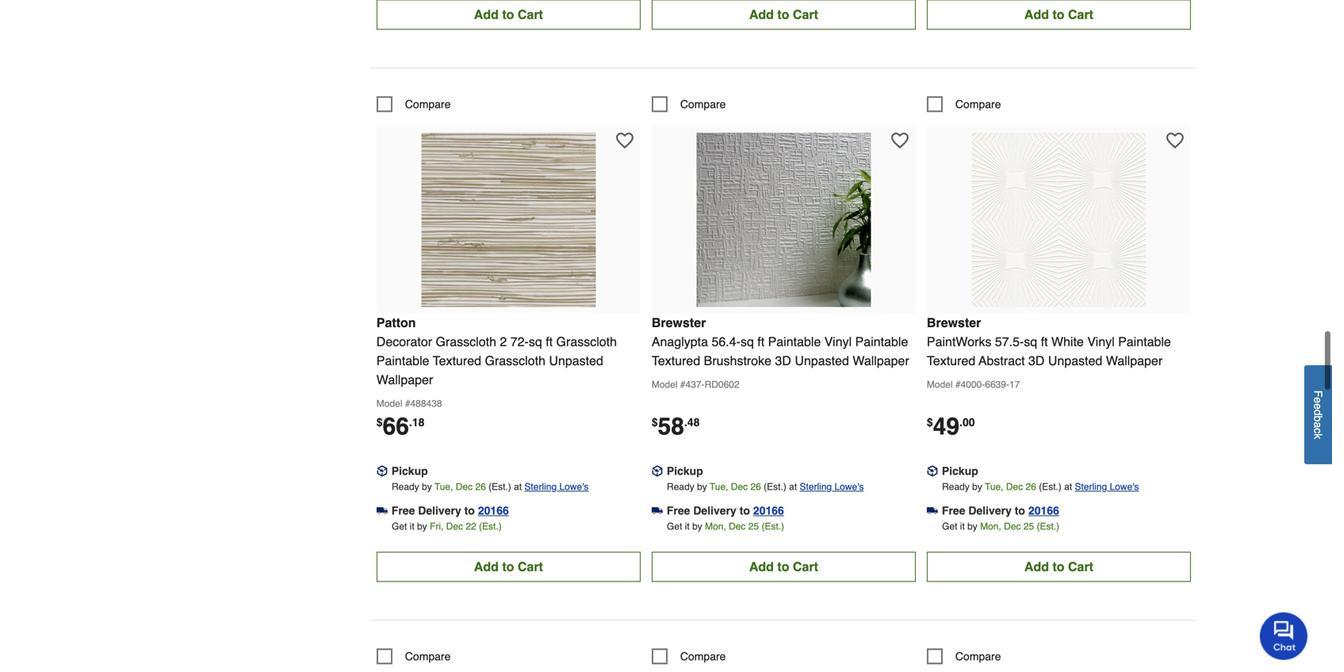 Task type: vqa. For each thing, say whether or not it's contained in the screenshot.
rightmost Blue
no



Task type: locate. For each thing, give the bounding box(es) containing it.
1 lowe's from the left
[[559, 482, 589, 493]]

2 free from the left
[[667, 505, 690, 517]]

brewster
[[652, 316, 706, 330], [927, 316, 981, 330]]

3 pickup from the left
[[942, 465, 979, 478]]

delivery for truck filled icon related to get it by mon, dec 25 (est.)
[[969, 505, 1012, 517]]

3d
[[775, 354, 791, 368], [1029, 354, 1045, 368]]

#
[[680, 379, 686, 391], [956, 379, 961, 391], [405, 398, 410, 410]]

brewster up paintworks
[[927, 316, 981, 330]]

1 pickup image from the left
[[377, 466, 388, 477]]

25 for pickup image corresponding to truck filled icon related to get it by mon, dec 25 (est.)'s sterling lowe's button
[[1024, 521, 1034, 532]]

textured up 488438
[[433, 354, 481, 368]]

pickup image down 66 on the bottom left
[[377, 466, 388, 477]]

0 horizontal spatial get
[[392, 521, 407, 532]]

paintable
[[768, 335, 821, 349], [855, 335, 908, 349], [1118, 335, 1171, 349], [377, 354, 429, 368]]

model
[[652, 379, 678, 391], [927, 379, 953, 391], [377, 398, 402, 410]]

1 truck filled image from the left
[[377, 506, 388, 517]]

sq for anaglypta
[[741, 335, 754, 349]]

1 ready from the left
[[392, 482, 419, 493]]

delivery
[[418, 505, 461, 517], [693, 505, 737, 517], [969, 505, 1012, 517]]

1 horizontal spatial free
[[667, 505, 690, 517]]

anaglypta
[[652, 335, 708, 349]]

.48
[[684, 416, 700, 429]]

1 free from the left
[[392, 505, 415, 517]]

58
[[658, 413, 684, 440]]

ready
[[392, 482, 419, 493], [667, 482, 695, 493], [942, 482, 970, 493]]

model up 66 on the bottom left
[[377, 398, 402, 410]]

3d right abstract
[[1029, 354, 1045, 368]]

2 get from the left
[[667, 521, 682, 532]]

model for paintworks 57.5-sq ft white vinyl paintable textured abstract 3d unpasted wallpaper
[[927, 379, 953, 391]]

paintworks
[[927, 335, 992, 349]]

1 unpasted from the left
[[549, 354, 603, 368]]

3 ready by tue, dec 26 (est.) at sterling lowe's from the left
[[942, 482, 1139, 493]]

2 brewster from the left
[[927, 316, 981, 330]]

$ inside $ 66 .18
[[377, 416, 383, 429]]

truck filled image
[[377, 506, 388, 517], [927, 506, 938, 517]]

488438
[[410, 398, 442, 410]]

2 get it by mon, dec 25 (est.) from the left
[[942, 521, 1060, 532]]

0 horizontal spatial mon,
[[705, 521, 726, 532]]

0 horizontal spatial at
[[514, 482, 522, 493]]

unpasted inside brewster paintworks 57.5-sq ft white vinyl paintable textured abstract 3d unpasted wallpaper
[[1048, 354, 1103, 368]]

2 horizontal spatial 26
[[1026, 482, 1036, 493]]

grasscloth down 72-
[[485, 354, 546, 368]]

0 horizontal spatial textured
[[433, 354, 481, 368]]

17
[[1010, 379, 1020, 391]]

get
[[392, 521, 407, 532], [667, 521, 682, 532], [942, 521, 958, 532]]

it for get it by fri, dec 22 (est.)'s truck filled icon
[[410, 521, 415, 532]]

lowe's for pickup image for get it by fri, dec 22 (est.)'s truck filled icon
[[559, 482, 589, 493]]

1 horizontal spatial ft
[[758, 335, 765, 349]]

2 ft from the left
[[758, 335, 765, 349]]

2 sterling from the left
[[800, 482, 832, 493]]

at for pickup image for get it by fri, dec 22 (est.)'s truck filled icon's sterling lowe's button
[[514, 482, 522, 493]]

2 horizontal spatial #
[[956, 379, 961, 391]]

3d inside brewster paintworks 57.5-sq ft white vinyl paintable textured abstract 3d unpasted wallpaper
[[1029, 354, 1045, 368]]

ready down actual price $58.48 element in the bottom of the page
[[667, 482, 695, 493]]

unpasted
[[549, 354, 603, 368], [795, 354, 849, 368], [1048, 354, 1103, 368]]

0 horizontal spatial sq
[[529, 335, 542, 349]]

2 horizontal spatial tue,
[[985, 482, 1004, 493]]

wallpaper inside brewster paintworks 57.5-sq ft white vinyl paintable textured abstract 3d unpasted wallpaper
[[1106, 354, 1163, 368]]

compare inside 5000207451 element
[[405, 98, 451, 111]]

textured inside brewster paintworks 57.5-sq ft white vinyl paintable textured abstract 3d unpasted wallpaper
[[927, 354, 976, 368]]

3d inside brewster anaglypta 56.4-sq ft paintable vinyl paintable textured brushstroke 3d unpasted wallpaper
[[775, 354, 791, 368]]

to
[[502, 7, 514, 22], [778, 7, 790, 22], [1053, 7, 1065, 22], [464, 505, 475, 517], [740, 505, 750, 517], [1015, 505, 1025, 517], [502, 560, 514, 575], [778, 560, 790, 575], [1053, 560, 1065, 575]]

2 ready by tue, dec 26 (est.) at sterling lowe's from the left
[[667, 482, 864, 493]]

pickup down actual price $58.48 element in the bottom of the page
[[667, 465, 703, 478]]

2 horizontal spatial model
[[927, 379, 953, 391]]

cart
[[518, 7, 543, 22], [793, 7, 818, 22], [1068, 7, 1094, 22], [518, 560, 543, 575], [793, 560, 818, 575], [1068, 560, 1094, 575]]

2 3d from the left
[[1029, 354, 1045, 368]]

2 sterling lowe's button from the left
[[800, 479, 864, 495]]

2 20166 button from the left
[[753, 503, 784, 519]]

add to cart button
[[377, 0, 641, 30], [652, 0, 916, 30], [927, 0, 1191, 30], [377, 552, 641, 582], [652, 552, 916, 582], [927, 552, 1191, 582]]

2 horizontal spatial free delivery to 20166
[[942, 505, 1060, 517]]

delivery for truck filled image
[[693, 505, 737, 517]]

1 horizontal spatial mon,
[[980, 521, 1002, 532]]

compare for the 5013043537 element
[[956, 98, 1001, 111]]

get for get it by fri, dec 22 (est.)'s truck filled icon
[[392, 521, 407, 532]]

it for truck filled image
[[685, 521, 690, 532]]

1 brewster from the left
[[652, 316, 706, 330]]

$ left ".00"
[[927, 416, 933, 429]]

2 horizontal spatial lowe's
[[1110, 482, 1139, 493]]

1 get from the left
[[392, 521, 407, 532]]

$ left .48
[[652, 416, 658, 429]]

ready for pickup image corresponding to truck filled icon related to get it by mon, dec 25 (est.)
[[942, 482, 970, 493]]

add to cart
[[474, 7, 543, 22], [749, 7, 818, 22], [1025, 7, 1094, 22], [474, 560, 543, 575], [749, 560, 818, 575], [1025, 560, 1094, 575]]

# up the ".18"
[[405, 398, 410, 410]]

add
[[474, 7, 499, 22], [749, 7, 774, 22], [1025, 7, 1049, 22], [474, 560, 499, 575], [749, 560, 774, 575], [1025, 560, 1049, 575]]

1 horizontal spatial pickup image
[[652, 466, 663, 477]]

paintable inside brewster paintworks 57.5-sq ft white vinyl paintable textured abstract 3d unpasted wallpaper
[[1118, 335, 1171, 349]]

# up ".00"
[[956, 379, 961, 391]]

2 horizontal spatial pickup image
[[927, 466, 938, 477]]

3 tue, from the left
[[985, 482, 1004, 493]]

pickup image up truck filled image
[[652, 466, 663, 477]]

3 free from the left
[[942, 505, 966, 517]]

0 horizontal spatial get it by mon, dec 25 (est.)
[[667, 521, 784, 532]]

1 26 from the left
[[475, 482, 486, 493]]

0 horizontal spatial unpasted
[[549, 354, 603, 368]]

pickup image down 49 at the right bottom of page
[[927, 466, 938, 477]]

pickup down $ 66 .18 at bottom
[[392, 465, 428, 478]]

at for sterling lowe's button associated with pickup image for truck filled image
[[789, 482, 797, 493]]

get it by mon, dec 25 (est.) for truck filled icon related to get it by mon, dec 25 (est.)
[[942, 521, 1060, 532]]

3 it from the left
[[960, 521, 965, 532]]

compare inside the 5013043537 element
[[956, 98, 1001, 111]]

20166 for pickup image for get it by fri, dec 22 (est.)'s truck filled icon's sterling lowe's button
[[478, 505, 509, 517]]

0 horizontal spatial free
[[392, 505, 415, 517]]

2 it from the left
[[685, 521, 690, 532]]

0 horizontal spatial pickup image
[[377, 466, 388, 477]]

1002755562 element
[[927, 649, 1001, 665]]

at
[[514, 482, 522, 493], [789, 482, 797, 493], [1064, 482, 1072, 493]]

0 horizontal spatial wallpaper
[[377, 373, 433, 387]]

chat invite button image
[[1260, 612, 1309, 661]]

2 tue, from the left
[[710, 482, 728, 493]]

0 horizontal spatial pickup
[[392, 465, 428, 478]]

ft left white at right
[[1041, 335, 1048, 349]]

ft right 72-
[[546, 335, 553, 349]]

sterling lowe's button for pickup image for truck filled image
[[800, 479, 864, 495]]

3 textured from the left
[[927, 354, 976, 368]]

rd0602
[[705, 379, 740, 391]]

1 horizontal spatial 26
[[751, 482, 761, 493]]

2 horizontal spatial free
[[942, 505, 966, 517]]

26 for pickup image corresponding to truck filled icon related to get it by mon, dec 25 (est.)'s sterling lowe's button
[[1026, 482, 1036, 493]]

1 horizontal spatial 25
[[1024, 521, 1034, 532]]

0 horizontal spatial model
[[377, 398, 402, 410]]

sterling for pickup image for truck filled image
[[800, 482, 832, 493]]

free delivery to 20166
[[392, 505, 509, 517], [667, 505, 784, 517], [942, 505, 1060, 517]]

compare inside 1002665596 element
[[405, 651, 451, 663]]

3 unpasted from the left
[[1048, 354, 1103, 368]]

1 horizontal spatial 20166
[[753, 505, 784, 517]]

6639-
[[985, 379, 1010, 391]]

2 vinyl from the left
[[1088, 335, 1115, 349]]

1 20166 button from the left
[[478, 503, 509, 519]]

2 horizontal spatial 20166 button
[[1029, 503, 1060, 519]]

1 it from the left
[[410, 521, 415, 532]]

1 horizontal spatial free delivery to 20166
[[667, 505, 784, 517]]

$ inside $ 49 .00
[[927, 416, 933, 429]]

tue, for pickup image for get it by fri, dec 22 (est.)'s truck filled icon
[[435, 482, 453, 493]]

1 20166 from the left
[[478, 505, 509, 517]]

free for truck filled icon related to get it by mon, dec 25 (est.)
[[942, 505, 966, 517]]

3 26 from the left
[[1026, 482, 1036, 493]]

1 3d from the left
[[775, 354, 791, 368]]

$ for 49
[[927, 416, 933, 429]]

1 horizontal spatial get
[[667, 521, 682, 532]]

wallpaper
[[853, 354, 909, 368], [1106, 354, 1163, 368], [377, 373, 433, 387]]

3d for brushstroke
[[775, 354, 791, 368]]

2 ready from the left
[[667, 482, 695, 493]]

20166 button for pickup image corresponding to truck filled icon related to get it by mon, dec 25 (est.)'s sterling lowe's button
[[1029, 503, 1060, 519]]

3 $ from the left
[[927, 416, 933, 429]]

wallpaper inside brewster anaglypta 56.4-sq ft paintable vinyl paintable textured brushstroke 3d unpasted wallpaper
[[853, 354, 909, 368]]

actual price $49.00 element
[[927, 413, 975, 440]]

brewster inside brewster anaglypta 56.4-sq ft paintable vinyl paintable textured brushstroke 3d unpasted wallpaper
[[652, 316, 706, 330]]

vinyl inside brewster anaglypta 56.4-sq ft paintable vinyl paintable textured brushstroke 3d unpasted wallpaper
[[825, 335, 852, 349]]

c
[[1312, 429, 1325, 434]]

ready up get it by fri, dec 22 (est.)
[[392, 482, 419, 493]]

1 pickup from the left
[[392, 465, 428, 478]]

free for get it by fri, dec 22 (est.)'s truck filled icon
[[392, 505, 415, 517]]

pickup for pickup image corresponding to truck filled icon related to get it by mon, dec 25 (est.)
[[942, 465, 979, 478]]

0 horizontal spatial truck filled image
[[377, 506, 388, 517]]

0 horizontal spatial 20166 button
[[478, 503, 509, 519]]

2 horizontal spatial sterling lowe's button
[[1075, 479, 1139, 495]]

heart outline image
[[891, 132, 909, 149], [1167, 132, 1184, 149]]

vinyl inside brewster paintworks 57.5-sq ft white vinyl paintable textured abstract 3d unpasted wallpaper
[[1088, 335, 1115, 349]]

wallpaper inside the patton decorator grasscloth 2 72-sq ft grasscloth paintable textured grasscloth unpasted wallpaper
[[377, 373, 433, 387]]

2 25 from the left
[[1024, 521, 1034, 532]]

2 horizontal spatial $
[[927, 416, 933, 429]]

1 horizontal spatial get it by mon, dec 25 (est.)
[[942, 521, 1060, 532]]

paintable left paintworks
[[855, 335, 908, 349]]

vinyl for paintable
[[825, 335, 852, 349]]

2 horizontal spatial get
[[942, 521, 958, 532]]

25 for sterling lowe's button associated with pickup image for truck filled image
[[748, 521, 759, 532]]

3 pickup image from the left
[[927, 466, 938, 477]]

model left 4000-
[[927, 379, 953, 391]]

1 horizontal spatial 3d
[[1029, 354, 1045, 368]]

1 at from the left
[[514, 482, 522, 493]]

tue, for pickup image for truck filled image
[[710, 482, 728, 493]]

pickup down the actual price $49.00 element
[[942, 465, 979, 478]]

1 e from the top
[[1312, 398, 1325, 404]]

2 free delivery to 20166 from the left
[[667, 505, 784, 517]]

lowe's for pickup image for truck filled image
[[835, 482, 864, 493]]

20166 for pickup image corresponding to truck filled icon related to get it by mon, dec 25 (est.)'s sterling lowe's button
[[1029, 505, 1060, 517]]

0 horizontal spatial delivery
[[418, 505, 461, 517]]

2 horizontal spatial unpasted
[[1048, 354, 1103, 368]]

mon, for truck filled image
[[705, 521, 726, 532]]

pickup
[[392, 465, 428, 478], [667, 465, 703, 478], [942, 465, 979, 478]]

3 sterling from the left
[[1075, 482, 1107, 493]]

2 truck filled image from the left
[[927, 506, 938, 517]]

sq up brushstroke
[[741, 335, 754, 349]]

26 for sterling lowe's button associated with pickup image for truck filled image
[[751, 482, 761, 493]]

pickup image
[[377, 466, 388, 477], [652, 466, 663, 477], [927, 466, 938, 477]]

paintable right white at right
[[1118, 335, 1171, 349]]

grasscloth
[[436, 335, 496, 349], [556, 335, 617, 349], [485, 354, 546, 368]]

1 sterling lowe's button from the left
[[525, 479, 589, 495]]

sterling lowe's button for pickup image for get it by fri, dec 22 (est.)'s truck filled icon
[[525, 479, 589, 495]]

1 textured from the left
[[433, 354, 481, 368]]

2 pickup image from the left
[[652, 466, 663, 477]]

1 horizontal spatial delivery
[[693, 505, 737, 517]]

brewster inside brewster paintworks 57.5-sq ft white vinyl paintable textured abstract 3d unpasted wallpaper
[[927, 316, 981, 330]]

(est.)
[[489, 482, 511, 493], [764, 482, 787, 493], [1039, 482, 1062, 493], [479, 521, 502, 532], [762, 521, 784, 532], [1037, 521, 1060, 532]]

25
[[748, 521, 759, 532], [1024, 521, 1034, 532]]

$ down model # 488438 on the bottom left of the page
[[377, 416, 383, 429]]

1 $ from the left
[[377, 416, 383, 429]]

ready for pickup image for get it by fri, dec 22 (est.)'s truck filled icon
[[392, 482, 419, 493]]

heart outline image
[[616, 132, 634, 149]]

sq inside brewster paintworks 57.5-sq ft white vinyl paintable textured abstract 3d unpasted wallpaper
[[1024, 335, 1038, 349]]

a
[[1312, 422, 1325, 429]]

2 horizontal spatial textured
[[927, 354, 976, 368]]

d
[[1312, 410, 1325, 416]]

$ inside the $ 58 .48
[[652, 416, 658, 429]]

compare inside 1000392897 element
[[680, 651, 726, 663]]

1 horizontal spatial wallpaper
[[853, 354, 909, 368]]

20166 button for sterling lowe's button associated with pickup image for truck filled image
[[753, 503, 784, 519]]

it
[[410, 521, 415, 532], [685, 521, 690, 532], [960, 521, 965, 532]]

e up b
[[1312, 404, 1325, 410]]

2 horizontal spatial ft
[[1041, 335, 1048, 349]]

ft up brushstroke
[[758, 335, 765, 349]]

0 horizontal spatial ready
[[392, 482, 419, 493]]

0 horizontal spatial 25
[[748, 521, 759, 532]]

1 sq from the left
[[529, 335, 542, 349]]

free
[[392, 505, 415, 517], [667, 505, 690, 517], [942, 505, 966, 517]]

brewster paintworks 57.5-sq ft white vinyl paintable textured abstract 3d unpasted wallpaper
[[927, 316, 1171, 368]]

1 horizontal spatial heart outline image
[[1167, 132, 1184, 149]]

1 horizontal spatial 20166 button
[[753, 503, 784, 519]]

pickup for pickup image for truck filled image
[[667, 465, 703, 478]]

3 delivery from the left
[[969, 505, 1012, 517]]

0 horizontal spatial heart outline image
[[891, 132, 909, 149]]

1 horizontal spatial model
[[652, 379, 678, 391]]

2 horizontal spatial ready by tue, dec 26 (est.) at sterling lowe's
[[942, 482, 1139, 493]]

decorator
[[377, 335, 432, 349]]

brewster for brewster anaglypta 56.4-sq ft paintable vinyl paintable textured brushstroke 3d unpasted wallpaper
[[652, 316, 706, 330]]

mon,
[[705, 521, 726, 532], [980, 521, 1002, 532]]

3 20166 button from the left
[[1029, 503, 1060, 519]]

1 horizontal spatial brewster
[[927, 316, 981, 330]]

0 horizontal spatial 26
[[475, 482, 486, 493]]

1 ready by tue, dec 26 (est.) at sterling lowe's from the left
[[392, 482, 589, 493]]

0 horizontal spatial lowe's
[[559, 482, 589, 493]]

2 horizontal spatial sterling
[[1075, 482, 1107, 493]]

1 horizontal spatial vinyl
[[1088, 335, 1115, 349]]

dec
[[456, 482, 473, 493], [731, 482, 748, 493], [1006, 482, 1023, 493], [446, 521, 463, 532], [729, 521, 746, 532], [1004, 521, 1021, 532]]

2 mon, from the left
[[980, 521, 1002, 532]]

textured down paintworks
[[927, 354, 976, 368]]

brewster paintworks 57.5-sq ft white vinyl paintable textured abstract 3d unpasted wallpaper image
[[972, 133, 1146, 307]]

1 sterling from the left
[[525, 482, 557, 493]]

ft inside brewster paintworks 57.5-sq ft white vinyl paintable textured abstract 3d unpasted wallpaper
[[1041, 335, 1048, 349]]

abstract
[[979, 354, 1025, 368]]

0 horizontal spatial ready by tue, dec 26 (est.) at sterling lowe's
[[392, 482, 589, 493]]

unpasted for white
[[1048, 354, 1103, 368]]

0 horizontal spatial sterling lowe's button
[[525, 479, 589, 495]]

1 vinyl from the left
[[825, 335, 852, 349]]

model for decorator grasscloth 2 72-sq ft grasscloth paintable textured grasscloth unpasted wallpaper
[[377, 398, 402, 410]]

1 ft from the left
[[546, 335, 553, 349]]

0 horizontal spatial free delivery to 20166
[[392, 505, 509, 517]]

3 get from the left
[[942, 521, 958, 532]]

it for truck filled icon related to get it by mon, dec 25 (est.)
[[960, 521, 965, 532]]

2 20166 from the left
[[753, 505, 784, 517]]

3 sq from the left
[[1024, 335, 1038, 349]]

paintable up brushstroke
[[768, 335, 821, 349]]

compare inside 1000802112 element
[[680, 98, 726, 111]]

2 horizontal spatial pickup
[[942, 465, 979, 478]]

0 horizontal spatial 3d
[[775, 354, 791, 368]]

patton decorator grasscloth 2 72-sq ft grasscloth paintable textured grasscloth unpasted wallpaper
[[377, 316, 617, 387]]

2 delivery from the left
[[693, 505, 737, 517]]

3 ready from the left
[[942, 482, 970, 493]]

2 sq from the left
[[741, 335, 754, 349]]

1 horizontal spatial pickup
[[667, 465, 703, 478]]

2 horizontal spatial wallpaper
[[1106, 354, 1163, 368]]

1 horizontal spatial sq
[[741, 335, 754, 349]]

1 get it by mon, dec 25 (est.) from the left
[[667, 521, 784, 532]]

unpasted inside brewster anaglypta 56.4-sq ft paintable vinyl paintable textured brushstroke 3d unpasted wallpaper
[[795, 354, 849, 368]]

1 mon, from the left
[[705, 521, 726, 532]]

3 at from the left
[[1064, 482, 1072, 493]]

f
[[1312, 391, 1325, 398]]

# for abstract
[[956, 379, 961, 391]]

26
[[475, 482, 486, 493], [751, 482, 761, 493], [1026, 482, 1036, 493]]

1 horizontal spatial tue,
[[710, 482, 728, 493]]

brewster up anaglypta
[[652, 316, 706, 330]]

sq for paintworks
[[1024, 335, 1038, 349]]

truck filled image for get it by fri, dec 22 (est.)
[[377, 506, 388, 517]]

1 free delivery to 20166 from the left
[[392, 505, 509, 517]]

1 horizontal spatial at
[[789, 482, 797, 493]]

model for anaglypta 56.4-sq ft paintable vinyl paintable textured brushstroke 3d unpasted wallpaper
[[652, 379, 678, 391]]

model left 437-
[[652, 379, 678, 391]]

2 at from the left
[[789, 482, 797, 493]]

0 horizontal spatial $
[[377, 416, 383, 429]]

0 horizontal spatial it
[[410, 521, 415, 532]]

0 horizontal spatial brewster
[[652, 316, 706, 330]]

1 horizontal spatial textured
[[652, 354, 700, 368]]

# up .48
[[680, 379, 686, 391]]

2 unpasted from the left
[[795, 354, 849, 368]]

1 horizontal spatial #
[[680, 379, 686, 391]]

vinyl
[[825, 335, 852, 349], [1088, 335, 1115, 349]]

1 horizontal spatial unpasted
[[795, 354, 849, 368]]

20166 button
[[478, 503, 509, 519], [753, 503, 784, 519], [1029, 503, 1060, 519]]

2 horizontal spatial at
[[1064, 482, 1072, 493]]

2 pickup from the left
[[667, 465, 703, 478]]

0 horizontal spatial 20166
[[478, 505, 509, 517]]

unpasted inside the patton decorator grasscloth 2 72-sq ft grasscloth paintable textured grasscloth unpasted wallpaper
[[549, 354, 603, 368]]

ready down the actual price $49.00 element
[[942, 482, 970, 493]]

2 horizontal spatial it
[[960, 521, 965, 532]]

paintable down decorator
[[377, 354, 429, 368]]

sterling
[[525, 482, 557, 493], [800, 482, 832, 493], [1075, 482, 1107, 493]]

compare
[[405, 98, 451, 111], [680, 98, 726, 111], [956, 98, 1001, 111], [405, 651, 451, 663], [680, 651, 726, 663], [956, 651, 1001, 663]]

ready by tue, dec 26 (est.) at sterling lowe's
[[392, 482, 589, 493], [667, 482, 864, 493], [942, 482, 1139, 493]]

0 horizontal spatial vinyl
[[825, 335, 852, 349]]

textured
[[433, 354, 481, 368], [652, 354, 700, 368], [927, 354, 976, 368]]

1 horizontal spatial ready
[[667, 482, 695, 493]]

sq up abstract
[[1024, 335, 1038, 349]]

brewster for brewster paintworks 57.5-sq ft white vinyl paintable textured abstract 3d unpasted wallpaper
[[927, 316, 981, 330]]

4000-
[[961, 379, 985, 391]]

brewster anaglypta 56.4-sq ft paintable vinyl paintable textured brushstroke 3d unpasted wallpaper image
[[697, 133, 871, 307]]

1 horizontal spatial lowe's
[[835, 482, 864, 493]]

2 textured from the left
[[652, 354, 700, 368]]

2 $ from the left
[[652, 416, 658, 429]]

ft
[[546, 335, 553, 349], [758, 335, 765, 349], [1041, 335, 1048, 349]]

3 ft from the left
[[1041, 335, 1048, 349]]

0 horizontal spatial tue,
[[435, 482, 453, 493]]

0 horizontal spatial #
[[405, 398, 410, 410]]

textured inside brewster anaglypta 56.4-sq ft paintable vinyl paintable textured brushstroke 3d unpasted wallpaper
[[652, 354, 700, 368]]

sq
[[529, 335, 542, 349], [741, 335, 754, 349], [1024, 335, 1038, 349]]

3 free delivery to 20166 from the left
[[942, 505, 1060, 517]]

0 horizontal spatial sterling
[[525, 482, 557, 493]]

.18
[[409, 416, 425, 429]]

2 26 from the left
[[751, 482, 761, 493]]

patton decorator grasscloth 2 72-sq ft grasscloth paintable textured grasscloth unpasted wallpaper image
[[421, 133, 596, 307]]

3 20166 from the left
[[1029, 505, 1060, 517]]

1 horizontal spatial ready by tue, dec 26 (est.) at sterling lowe's
[[667, 482, 864, 493]]

2 lowe's from the left
[[835, 482, 864, 493]]

f e e d b a c k button
[[1305, 366, 1332, 465]]

2 horizontal spatial delivery
[[969, 505, 1012, 517]]

0 horizontal spatial ft
[[546, 335, 553, 349]]

1 horizontal spatial it
[[685, 521, 690, 532]]

2 horizontal spatial ready
[[942, 482, 970, 493]]

1 tue, from the left
[[435, 482, 453, 493]]

20166
[[478, 505, 509, 517], [753, 505, 784, 517], [1029, 505, 1060, 517]]

3d right brushstroke
[[775, 354, 791, 368]]

get it by mon, dec 25 (est.)
[[667, 521, 784, 532], [942, 521, 1060, 532]]

sterling lowe's button
[[525, 479, 589, 495], [800, 479, 864, 495], [1075, 479, 1139, 495]]

3 sterling lowe's button from the left
[[1075, 479, 1139, 495]]

1 horizontal spatial sterling
[[800, 482, 832, 493]]

lowe's
[[559, 482, 589, 493], [835, 482, 864, 493], [1110, 482, 1139, 493]]

actual price $58.48 element
[[652, 413, 700, 440]]

e up the d
[[1312, 398, 1325, 404]]

ft inside brewster anaglypta 56.4-sq ft paintable vinyl paintable textured brushstroke 3d unpasted wallpaper
[[758, 335, 765, 349]]

1 horizontal spatial $
[[652, 416, 658, 429]]

compare inside the 1002755562 element
[[956, 651, 1001, 663]]

20166 for sterling lowe's button associated with pickup image for truck filled image
[[753, 505, 784, 517]]

by
[[422, 482, 432, 493], [697, 482, 707, 493], [972, 482, 982, 493], [417, 521, 427, 532], [692, 521, 702, 532], [968, 521, 978, 532]]

e
[[1312, 398, 1325, 404], [1312, 404, 1325, 410]]

sq right 2
[[529, 335, 542, 349]]

$
[[377, 416, 383, 429], [652, 416, 658, 429], [927, 416, 933, 429]]

2 horizontal spatial 20166
[[1029, 505, 1060, 517]]

tue,
[[435, 482, 453, 493], [710, 482, 728, 493], [985, 482, 1004, 493]]

3 lowe's from the left
[[1110, 482, 1139, 493]]

$ 66 .18
[[377, 413, 425, 440]]

1 horizontal spatial truck filled image
[[927, 506, 938, 517]]

1 horizontal spatial sterling lowe's button
[[800, 479, 864, 495]]

1 delivery from the left
[[418, 505, 461, 517]]

2 horizontal spatial sq
[[1024, 335, 1038, 349]]

textured down anaglypta
[[652, 354, 700, 368]]

compare for the 1002755562 element
[[956, 651, 1001, 663]]

sq inside brewster anaglypta 56.4-sq ft paintable vinyl paintable textured brushstroke 3d unpasted wallpaper
[[741, 335, 754, 349]]

1 25 from the left
[[748, 521, 759, 532]]



Task type: describe. For each thing, give the bounding box(es) containing it.
delivery for get it by fri, dec 22 (est.)'s truck filled icon
[[418, 505, 461, 517]]

truck filled image
[[652, 506, 663, 517]]

f e e d b a c k
[[1312, 391, 1325, 440]]

$ 58 .48
[[652, 413, 700, 440]]

pickup for pickup image for get it by fri, dec 22 (est.)'s truck filled icon
[[392, 465, 428, 478]]

model # 4000-6639-17
[[927, 379, 1020, 391]]

compare for 5000207451 element
[[405, 98, 451, 111]]

white
[[1052, 335, 1084, 349]]

ft inside the patton decorator grasscloth 2 72-sq ft grasscloth paintable textured grasscloth unpasted wallpaper
[[546, 335, 553, 349]]

wallpaper for anaglypta 56.4-sq ft paintable vinyl paintable textured brushstroke 3d unpasted wallpaper
[[853, 354, 909, 368]]

1 heart outline image from the left
[[891, 132, 909, 149]]

ready for pickup image for truck filled image
[[667, 482, 695, 493]]

1000802112 element
[[652, 96, 726, 112]]

1002665596 element
[[377, 649, 451, 665]]

textured inside the patton decorator grasscloth 2 72-sq ft grasscloth paintable textured grasscloth unpasted wallpaper
[[433, 354, 481, 368]]

pickup image for get it by fri, dec 22 (est.)'s truck filled icon
[[377, 466, 388, 477]]

at for pickup image corresponding to truck filled icon related to get it by mon, dec 25 (est.)'s sterling lowe's button
[[1064, 482, 1072, 493]]

sq inside the patton decorator grasscloth 2 72-sq ft grasscloth paintable textured grasscloth unpasted wallpaper
[[529, 335, 542, 349]]

20166 button for pickup image for get it by fri, dec 22 (est.)'s truck filled icon's sterling lowe's button
[[478, 503, 509, 519]]

grasscloth left 2
[[436, 335, 496, 349]]

k
[[1312, 434, 1325, 440]]

unpasted for sq
[[549, 354, 603, 368]]

pickup image for truck filled image
[[652, 466, 663, 477]]

sterling for pickup image for get it by fri, dec 22 (est.)'s truck filled icon
[[525, 482, 557, 493]]

49
[[933, 413, 960, 440]]

2 e from the top
[[1312, 404, 1325, 410]]

# for brushstroke
[[680, 379, 686, 391]]

57.5-
[[995, 335, 1024, 349]]

textured for anaglypta 56.4-sq ft paintable vinyl paintable textured brushstroke 3d unpasted wallpaper
[[652, 354, 700, 368]]

grasscloth right 72-
[[556, 335, 617, 349]]

vinyl for white
[[1088, 335, 1115, 349]]

5013043537 element
[[927, 96, 1001, 112]]

3d for abstract
[[1029, 354, 1045, 368]]

truck filled image for get it by mon, dec 25 (est.)
[[927, 506, 938, 517]]

437-
[[686, 379, 705, 391]]

66
[[383, 413, 409, 440]]

26 for pickup image for get it by fri, dec 22 (est.)'s truck filled icon's sterling lowe's button
[[475, 482, 486, 493]]

paintable inside the patton decorator grasscloth 2 72-sq ft grasscloth paintable textured grasscloth unpasted wallpaper
[[377, 354, 429, 368]]

patton
[[377, 316, 416, 330]]

wallpaper for paintworks 57.5-sq ft white vinyl paintable textured abstract 3d unpasted wallpaper
[[1106, 354, 1163, 368]]

72-
[[511, 335, 529, 349]]

.00
[[960, 416, 975, 429]]

free delivery to 20166 for truck filled image
[[667, 505, 784, 517]]

actual price $66.18 element
[[377, 413, 425, 440]]

model # 488438
[[377, 398, 442, 410]]

brushstroke
[[704, 354, 772, 368]]

sterling for pickup image corresponding to truck filled icon related to get it by mon, dec 25 (est.)
[[1075, 482, 1107, 493]]

ft for anaglypta
[[758, 335, 765, 349]]

textured for paintworks 57.5-sq ft white vinyl paintable textured abstract 3d unpasted wallpaper
[[927, 354, 976, 368]]

1000392897 element
[[652, 649, 726, 665]]

get it by fri, dec 22 (est.)
[[392, 521, 502, 532]]

$ for 58
[[652, 416, 658, 429]]

# for textured
[[405, 398, 410, 410]]

b
[[1312, 416, 1325, 422]]

tue, for pickup image corresponding to truck filled icon related to get it by mon, dec 25 (est.)
[[985, 482, 1004, 493]]

2 heart outline image from the left
[[1167, 132, 1184, 149]]

compare for 1000802112 element
[[680, 98, 726, 111]]

compare for 1002665596 element
[[405, 651, 451, 663]]

22
[[466, 521, 476, 532]]

2
[[500, 335, 507, 349]]

ready by tue, dec 26 (est.) at sterling lowe's for sterling lowe's button associated with pickup image for truck filled image
[[667, 482, 864, 493]]

mon, for truck filled icon related to get it by mon, dec 25 (est.)
[[980, 521, 1002, 532]]

lowe's for pickup image corresponding to truck filled icon related to get it by mon, dec 25 (est.)
[[1110, 482, 1139, 493]]

$ for 66
[[377, 416, 383, 429]]

free for truck filled image
[[667, 505, 690, 517]]

56.4-
[[712, 335, 741, 349]]

brewster anaglypta 56.4-sq ft paintable vinyl paintable textured brushstroke 3d unpasted wallpaper
[[652, 316, 909, 368]]

5000207451 element
[[377, 96, 451, 112]]

get for truck filled image
[[667, 521, 682, 532]]

pickup image for truck filled icon related to get it by mon, dec 25 (est.)
[[927, 466, 938, 477]]

free delivery to 20166 for get it by fri, dec 22 (est.)'s truck filled icon
[[392, 505, 509, 517]]

compare for 1000392897 element
[[680, 651, 726, 663]]

get it by mon, dec 25 (est.) for truck filled image
[[667, 521, 784, 532]]

free delivery to 20166 for truck filled icon related to get it by mon, dec 25 (est.)
[[942, 505, 1060, 517]]

fri,
[[430, 521, 444, 532]]

unpasted for paintable
[[795, 354, 849, 368]]

ready by tue, dec 26 (est.) at sterling lowe's for pickup image corresponding to truck filled icon related to get it by mon, dec 25 (est.)'s sterling lowe's button
[[942, 482, 1139, 493]]

sterling lowe's button for pickup image corresponding to truck filled icon related to get it by mon, dec 25 (est.)
[[1075, 479, 1139, 495]]

get for truck filled icon related to get it by mon, dec 25 (est.)
[[942, 521, 958, 532]]

ready by tue, dec 26 (est.) at sterling lowe's for pickup image for get it by fri, dec 22 (est.)'s truck filled icon's sterling lowe's button
[[392, 482, 589, 493]]

ft for paintworks
[[1041, 335, 1048, 349]]

$ 49 .00
[[927, 413, 975, 440]]

model # 437-rd0602
[[652, 379, 740, 391]]

wallpaper for decorator grasscloth 2 72-sq ft grasscloth paintable textured grasscloth unpasted wallpaper
[[377, 373, 433, 387]]



